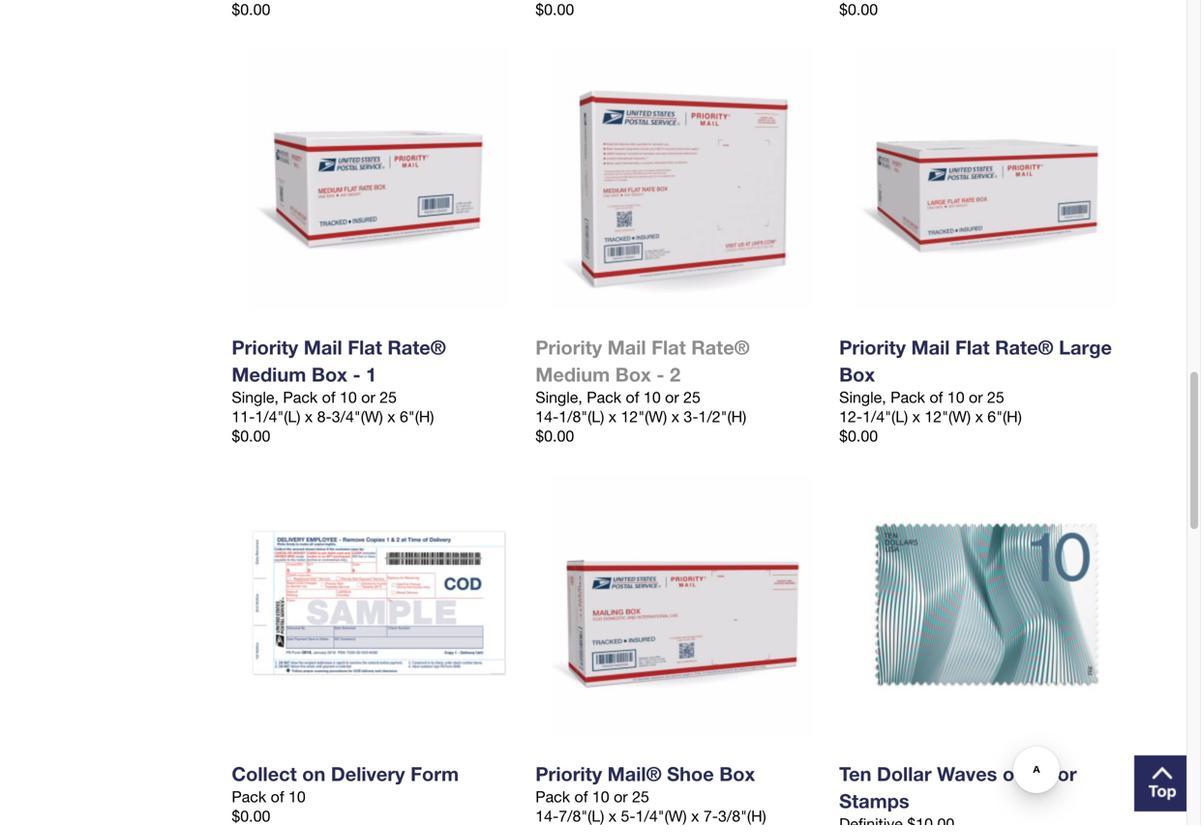 Task type: describe. For each thing, give the bounding box(es) containing it.
flat for 2
[[651, 336, 686, 359]]

$0.00 inside "priority mail flat rate® medium box - 2 single, pack of 10 or 25 14-1/8"(l) x 12"(w) x 3-1/2"(h) $0.00"
[[535, 428, 574, 445]]

25 inside priority mail flat rate® large box single, pack of 10 or 25 12-1/4"(l) x 12"(w) x 6"(h) $0.00
[[987, 389, 1004, 407]]

priority mail flat rate® medium box - 1 image
[[248, 49, 509, 310]]

- for 1
[[353, 363, 361, 386]]

25 inside priority mail® shoe box pack of 10 or 25
[[632, 789, 649, 806]]

rate® for priority mail flat rate® medium box - 2
[[691, 336, 750, 359]]

delivery
[[331, 762, 405, 786]]

10 inside priority mail flat rate® medium box - 1 single, pack of 10 or 25 11-1/4"(l) x 8-3/4"(w) x 6"(h) $0.00
[[340, 389, 357, 407]]

pack inside the collect on delivery form pack of 10
[[232, 789, 266, 806]]

priority mail® shoe box pack of 10 or 25
[[535, 762, 755, 806]]

4 x from the left
[[671, 408, 679, 426]]

priority for priority mail flat rate® medium box - 1
[[232, 336, 298, 359]]

flat for pack
[[955, 336, 990, 359]]

12"(w) inside "priority mail flat rate® medium box - 2 single, pack of 10 or 25 14-1/8"(l) x 12"(w) x 3-1/2"(h) $0.00"
[[621, 408, 667, 426]]

flat for 1
[[348, 336, 382, 359]]

1/4"(l) inside priority mail flat rate® large box single, pack of 10 or 25 12-1/4"(l) x 12"(w) x 6"(h) $0.00
[[862, 408, 908, 426]]

priority inside priority mail® shoe box pack of 10 or 25
[[535, 762, 602, 786]]

stamps
[[839, 789, 909, 813]]

6"(h) inside priority mail flat rate® medium box - 1 single, pack of 10 or 25 11-1/4"(l) x 8-3/4"(w) x 6"(h) $0.00
[[400, 408, 434, 426]]

2
[[670, 363, 681, 386]]

25 inside "priority mail flat rate® medium box - 2 single, pack of 10 or 25 14-1/8"(l) x 12"(w) x 3-1/2"(h) $0.00"
[[683, 389, 701, 407]]

$0.00 inside priority mail flat rate® large box single, pack of 10 or 25 12-1/4"(l) x 12"(w) x 6"(h) $0.00
[[839, 428, 878, 445]]

priority for priority mail flat rate® medium box - 2
[[535, 336, 602, 359]]

medium for priority mail flat rate® medium box - 1
[[232, 363, 306, 386]]

1/2"(h)
[[698, 408, 747, 426]]

8-
[[317, 408, 332, 426]]

box for pack
[[839, 363, 875, 386]]

mail for 2
[[607, 336, 646, 359]]

1 x from the left
[[305, 408, 313, 426]]

or inside priority mail flat rate® large box single, pack of 10 or 25 12-1/4"(l) x 12"(w) x 6"(h) $0.00
[[969, 389, 983, 407]]

5 x from the left
[[912, 408, 920, 426]]

10 inside the collect on delivery form pack of 10
[[288, 789, 306, 806]]

ten dollar waves of color stamps image
[[856, 475, 1117, 737]]

3 x from the left
[[609, 408, 617, 426]]

form
[[410, 762, 459, 786]]

1/4"(l) inside priority mail flat rate® medium box - 1 single, pack of 10 or 25 11-1/4"(l) x 8-3/4"(w) x 6"(h) $0.00
[[255, 408, 300, 426]]

dollar
[[877, 762, 932, 786]]

6 x from the left
[[975, 408, 983, 426]]

or inside priority mail® shoe box pack of 10 or 25
[[614, 789, 628, 806]]

2 x from the left
[[387, 408, 395, 426]]

of inside ten dollar waves of color stamps
[[1003, 762, 1021, 786]]

3/4"(w)
[[332, 408, 383, 426]]

14-
[[535, 408, 559, 426]]

back to top image
[[1131, 753, 1187, 815]]

ten dollar waves of color stamps
[[839, 762, 1077, 813]]

12"(w) inside priority mail flat rate® large box single, pack of 10 or 25 12-1/4"(l) x 12"(w) x 6"(h) $0.00
[[925, 408, 971, 426]]

of inside priority mail flat rate® large box single, pack of 10 or 25 12-1/4"(l) x 12"(w) x 6"(h) $0.00
[[930, 389, 943, 407]]

1/8"(l)
[[559, 408, 604, 426]]

of inside priority mail flat rate® medium box - 1 single, pack of 10 or 25 11-1/4"(l) x 8-3/4"(w) x 6"(h) $0.00
[[322, 389, 335, 407]]

pack inside priority mail® shoe box pack of 10 or 25
[[535, 789, 570, 806]]

10 inside priority mail® shoe box pack of 10 or 25
[[592, 789, 609, 806]]

of inside the collect on delivery form pack of 10
[[271, 789, 284, 806]]

pack inside priority mail flat rate® large box single, pack of 10 or 25 12-1/4"(l) x 12"(w) x 6"(h) $0.00
[[891, 389, 925, 407]]

priority mail flat rate® large box single, pack of 10 or 25 12-1/4"(l) x 12"(w) x 6"(h) $0.00
[[839, 336, 1112, 445]]

box for 1
[[312, 363, 347, 386]]



Task type: vqa. For each thing, say whether or not it's contained in the screenshot.
continued
no



Task type: locate. For each thing, give the bounding box(es) containing it.
mail
[[304, 336, 342, 359], [607, 336, 646, 359], [911, 336, 950, 359]]

single,
[[232, 389, 279, 407], [535, 389, 582, 407], [839, 389, 886, 407]]

pack
[[283, 389, 318, 407], [587, 389, 621, 407], [891, 389, 925, 407], [232, 789, 266, 806], [535, 789, 570, 806]]

collect on delivery form image
[[248, 475, 509, 737]]

priority for priority mail flat rate® large box
[[839, 336, 906, 359]]

0 horizontal spatial 1/4"(l)
[[255, 408, 300, 426]]

1 horizontal spatial 6"(h)
[[988, 408, 1022, 426]]

flat
[[348, 336, 382, 359], [651, 336, 686, 359], [955, 336, 990, 359]]

box for 2
[[615, 363, 651, 386]]

1 1/4"(l) from the left
[[255, 408, 300, 426]]

rate® inside priority mail flat rate® large box single, pack of 10 or 25 12-1/4"(l) x 12"(w) x 6"(h) $0.00
[[995, 336, 1054, 359]]

1 medium from the left
[[232, 363, 306, 386]]

- for 2
[[657, 363, 664, 386]]

3 flat from the left
[[955, 336, 990, 359]]

collect
[[232, 762, 297, 786]]

3 rate® from the left
[[995, 336, 1054, 359]]

1 horizontal spatial -
[[657, 363, 664, 386]]

12-
[[839, 408, 862, 426]]

-
[[353, 363, 361, 386], [657, 363, 664, 386]]

single, inside priority mail flat rate® medium box - 1 single, pack of 10 or 25 11-1/4"(l) x 8-3/4"(w) x 6"(h) $0.00
[[232, 389, 279, 407]]

box inside priority mail® shoe box pack of 10 or 25
[[719, 762, 755, 786]]

12"(w)
[[621, 408, 667, 426], [925, 408, 971, 426]]

rate®
[[387, 336, 446, 359], [691, 336, 750, 359], [995, 336, 1054, 359]]

2 horizontal spatial rate®
[[995, 336, 1054, 359]]

25
[[380, 389, 397, 407], [683, 389, 701, 407], [987, 389, 1004, 407], [632, 789, 649, 806]]

or inside priority mail flat rate® medium box - 1 single, pack of 10 or 25 11-1/4"(l) x 8-3/4"(w) x 6"(h) $0.00
[[361, 389, 375, 407]]

single, for priority mail flat rate® medium box - 1
[[232, 389, 279, 407]]

single, inside priority mail flat rate® large box single, pack of 10 or 25 12-1/4"(l) x 12"(w) x 6"(h) $0.00
[[839, 389, 886, 407]]

box right shoe
[[719, 762, 755, 786]]

of inside priority mail® shoe box pack of 10 or 25
[[574, 789, 588, 806]]

6"(h)
[[400, 408, 434, 426], [988, 408, 1022, 426]]

medium up '11-'
[[232, 363, 306, 386]]

priority inside priority mail flat rate® large box single, pack of 10 or 25 12-1/4"(l) x 12"(w) x 6"(h) $0.00
[[839, 336, 906, 359]]

1 horizontal spatial 1/4"(l)
[[862, 408, 908, 426]]

2 horizontal spatial flat
[[955, 336, 990, 359]]

box left 1
[[312, 363, 347, 386]]

2 rate® from the left
[[691, 336, 750, 359]]

medium up 1/8"(l)
[[535, 363, 610, 386]]

0 horizontal spatial rate®
[[387, 336, 446, 359]]

collect on delivery form pack of 10
[[232, 762, 459, 806]]

2 horizontal spatial mail
[[911, 336, 950, 359]]

ten
[[839, 762, 871, 786]]

single, up 14-
[[535, 389, 582, 407]]

1 12"(w) from the left
[[621, 408, 667, 426]]

box inside priority mail flat rate® large box single, pack of 10 or 25 12-1/4"(l) x 12"(w) x 6"(h) $0.00
[[839, 363, 875, 386]]

0 horizontal spatial medium
[[232, 363, 306, 386]]

11-
[[232, 408, 255, 426]]

6"(h) inside priority mail flat rate® large box single, pack of 10 or 25 12-1/4"(l) x 12"(w) x 6"(h) $0.00
[[988, 408, 1022, 426]]

mail for pack
[[911, 336, 950, 359]]

1 single, from the left
[[232, 389, 279, 407]]

of
[[322, 389, 335, 407], [626, 389, 639, 407], [930, 389, 943, 407], [1003, 762, 1021, 786], [271, 789, 284, 806], [574, 789, 588, 806]]

- inside "priority mail flat rate® medium box - 2 single, pack of 10 or 25 14-1/8"(l) x 12"(w) x 3-1/2"(h) $0.00"
[[657, 363, 664, 386]]

1 - from the left
[[353, 363, 361, 386]]

3 single, from the left
[[839, 389, 886, 407]]

priority
[[232, 336, 298, 359], [535, 336, 602, 359], [839, 336, 906, 359], [535, 762, 602, 786]]

box inside "priority mail flat rate® medium box - 2 single, pack of 10 or 25 14-1/8"(l) x 12"(w) x 3-1/2"(h) $0.00"
[[615, 363, 651, 386]]

2 mail from the left
[[607, 336, 646, 359]]

1 horizontal spatial single,
[[535, 389, 582, 407]]

single, for priority mail flat rate® medium box - 2
[[535, 389, 582, 407]]

single, inside "priority mail flat rate® medium box - 2 single, pack of 10 or 25 14-1/8"(l) x 12"(w) x 3-1/2"(h) $0.00"
[[535, 389, 582, 407]]

- left 2
[[657, 363, 664, 386]]

mail inside priority mail flat rate® large box single, pack of 10 or 25 12-1/4"(l) x 12"(w) x 6"(h) $0.00
[[911, 336, 950, 359]]

2 medium from the left
[[535, 363, 610, 386]]

1 rate® from the left
[[387, 336, 446, 359]]

priority up '12-' at the right of page
[[839, 336, 906, 359]]

$0.00 inside priority mail flat rate® medium box - 1 single, pack of 10 or 25 11-1/4"(l) x 8-3/4"(w) x 6"(h) $0.00
[[232, 428, 270, 445]]

priority up '11-'
[[232, 336, 298, 359]]

mail for 1
[[304, 336, 342, 359]]

flat inside priority mail flat rate® large box single, pack of 10 or 25 12-1/4"(l) x 12"(w) x 6"(h) $0.00
[[955, 336, 990, 359]]

large
[[1059, 336, 1112, 359]]

pack inside priority mail flat rate® medium box - 1 single, pack of 10 or 25 11-1/4"(l) x 8-3/4"(w) x 6"(h) $0.00
[[283, 389, 318, 407]]

10 inside priority mail flat rate® large box single, pack of 10 or 25 12-1/4"(l) x 12"(w) x 6"(h) $0.00
[[947, 389, 965, 407]]

3-
[[684, 408, 698, 426]]

1 horizontal spatial rate®
[[691, 336, 750, 359]]

priority up 1/8"(l)
[[535, 336, 602, 359]]

or
[[361, 389, 375, 407], [665, 389, 679, 407], [969, 389, 983, 407], [614, 789, 628, 806]]

box left 2
[[615, 363, 651, 386]]

- inside priority mail flat rate® medium box - 1 single, pack of 10 or 25 11-1/4"(l) x 8-3/4"(w) x 6"(h) $0.00
[[353, 363, 361, 386]]

1
[[366, 363, 377, 386]]

priority mail flat rate® medium box - 2 image
[[552, 49, 813, 310]]

waves
[[937, 762, 997, 786]]

2 flat from the left
[[651, 336, 686, 359]]

rate® inside "priority mail flat rate® medium box - 2 single, pack of 10 or 25 14-1/8"(l) x 12"(w) x 3-1/2"(h) $0.00"
[[691, 336, 750, 359]]

2 6"(h) from the left
[[988, 408, 1022, 426]]

box
[[312, 363, 347, 386], [615, 363, 651, 386], [839, 363, 875, 386], [719, 762, 755, 786]]

0 horizontal spatial flat
[[348, 336, 382, 359]]

priority mail flat rate® medium box - 2 single, pack of 10 or 25 14-1/8"(l) x 12"(w) x 3-1/2"(h) $0.00
[[535, 336, 750, 445]]

0 horizontal spatial single,
[[232, 389, 279, 407]]

1/4"(l)
[[255, 408, 300, 426], [862, 408, 908, 426]]

2 - from the left
[[657, 363, 664, 386]]

10 inside "priority mail flat rate® medium box - 2 single, pack of 10 or 25 14-1/8"(l) x 12"(w) x 3-1/2"(h) $0.00"
[[644, 389, 661, 407]]

3 mail from the left
[[911, 336, 950, 359]]

2 horizontal spatial single,
[[839, 389, 886, 407]]

1 horizontal spatial medium
[[535, 363, 610, 386]]

2 12"(w) from the left
[[925, 408, 971, 426]]

rate® for priority mail flat rate® medium box - 1
[[387, 336, 446, 359]]

medium inside priority mail flat rate® medium box - 1 single, pack of 10 or 25 11-1/4"(l) x 8-3/4"(w) x 6"(h) $0.00
[[232, 363, 306, 386]]

medium inside "priority mail flat rate® medium box - 2 single, pack of 10 or 25 14-1/8"(l) x 12"(w) x 3-1/2"(h) $0.00"
[[535, 363, 610, 386]]

2 single, from the left
[[535, 389, 582, 407]]

rate® for priority mail flat rate® large box
[[995, 336, 1054, 359]]

25 inside priority mail flat rate® medium box - 1 single, pack of 10 or 25 11-1/4"(l) x 8-3/4"(w) x 6"(h) $0.00
[[380, 389, 397, 407]]

x
[[305, 408, 313, 426], [387, 408, 395, 426], [609, 408, 617, 426], [671, 408, 679, 426], [912, 408, 920, 426], [975, 408, 983, 426]]

mail®
[[607, 762, 662, 786]]

1 horizontal spatial mail
[[607, 336, 646, 359]]

1 horizontal spatial 12"(w)
[[925, 408, 971, 426]]

2 1/4"(l) from the left
[[862, 408, 908, 426]]

box up '12-' at the right of page
[[839, 363, 875, 386]]

flat inside priority mail flat rate® medium box - 1 single, pack of 10 or 25 11-1/4"(l) x 8-3/4"(w) x 6"(h) $0.00
[[348, 336, 382, 359]]

single, up '11-'
[[232, 389, 279, 407]]

flat inside "priority mail flat rate® medium box - 2 single, pack of 10 or 25 14-1/8"(l) x 12"(w) x 3-1/2"(h) $0.00"
[[651, 336, 686, 359]]

1 6"(h) from the left
[[400, 408, 434, 426]]

rate® inside priority mail flat rate® medium box - 1 single, pack of 10 or 25 11-1/4"(l) x 8-3/4"(w) x 6"(h) $0.00
[[387, 336, 446, 359]]

medium
[[232, 363, 306, 386], [535, 363, 610, 386]]

0 horizontal spatial 12"(w)
[[621, 408, 667, 426]]

priority inside priority mail flat rate® medium box - 1 single, pack of 10 or 25 11-1/4"(l) x 8-3/4"(w) x 6"(h) $0.00
[[232, 336, 298, 359]]

pack inside "priority mail flat rate® medium box - 2 single, pack of 10 or 25 14-1/8"(l) x 12"(w) x 3-1/2"(h) $0.00"
[[587, 389, 621, 407]]

priority mail flat rate® large box image
[[856, 49, 1117, 310]]

single, up '12-' at the right of page
[[839, 389, 886, 407]]

0 horizontal spatial mail
[[304, 336, 342, 359]]

0 horizontal spatial -
[[353, 363, 361, 386]]

on
[[302, 762, 326, 786]]

priority left the mail®
[[535, 762, 602, 786]]

or inside "priority mail flat rate® medium box - 2 single, pack of 10 or 25 14-1/8"(l) x 12"(w) x 3-1/2"(h) $0.00"
[[665, 389, 679, 407]]

- left 1
[[353, 363, 361, 386]]

color
[[1026, 762, 1077, 786]]

priority mail® shoe box image
[[552, 475, 813, 737]]

priority mail flat rate® medium box - 1 single, pack of 10 or 25 11-1/4"(l) x 8-3/4"(w) x 6"(h) $0.00
[[232, 336, 446, 445]]

1 horizontal spatial flat
[[651, 336, 686, 359]]

0 horizontal spatial 6"(h)
[[400, 408, 434, 426]]

priority inside "priority mail flat rate® medium box - 2 single, pack of 10 or 25 14-1/8"(l) x 12"(w) x 3-1/2"(h) $0.00"
[[535, 336, 602, 359]]

1 mail from the left
[[304, 336, 342, 359]]

$0.00
[[232, 1, 270, 19], [535, 1, 574, 19], [839, 1, 878, 19], [232, 428, 270, 445], [535, 428, 574, 445], [839, 428, 878, 445]]

10
[[340, 389, 357, 407], [644, 389, 661, 407], [947, 389, 965, 407], [288, 789, 306, 806], [592, 789, 609, 806]]

mail inside "priority mail flat rate® medium box - 2 single, pack of 10 or 25 14-1/8"(l) x 12"(w) x 3-1/2"(h) $0.00"
[[607, 336, 646, 359]]

1 flat from the left
[[348, 336, 382, 359]]

mail inside priority mail flat rate® medium box - 1 single, pack of 10 or 25 11-1/4"(l) x 8-3/4"(w) x 6"(h) $0.00
[[304, 336, 342, 359]]

shoe
[[667, 762, 714, 786]]

box inside priority mail flat rate® medium box - 1 single, pack of 10 or 25 11-1/4"(l) x 8-3/4"(w) x 6"(h) $0.00
[[312, 363, 347, 386]]

of inside "priority mail flat rate® medium box - 2 single, pack of 10 or 25 14-1/8"(l) x 12"(w) x 3-1/2"(h) $0.00"
[[626, 389, 639, 407]]

medium for priority mail flat rate® medium box - 2
[[535, 363, 610, 386]]



